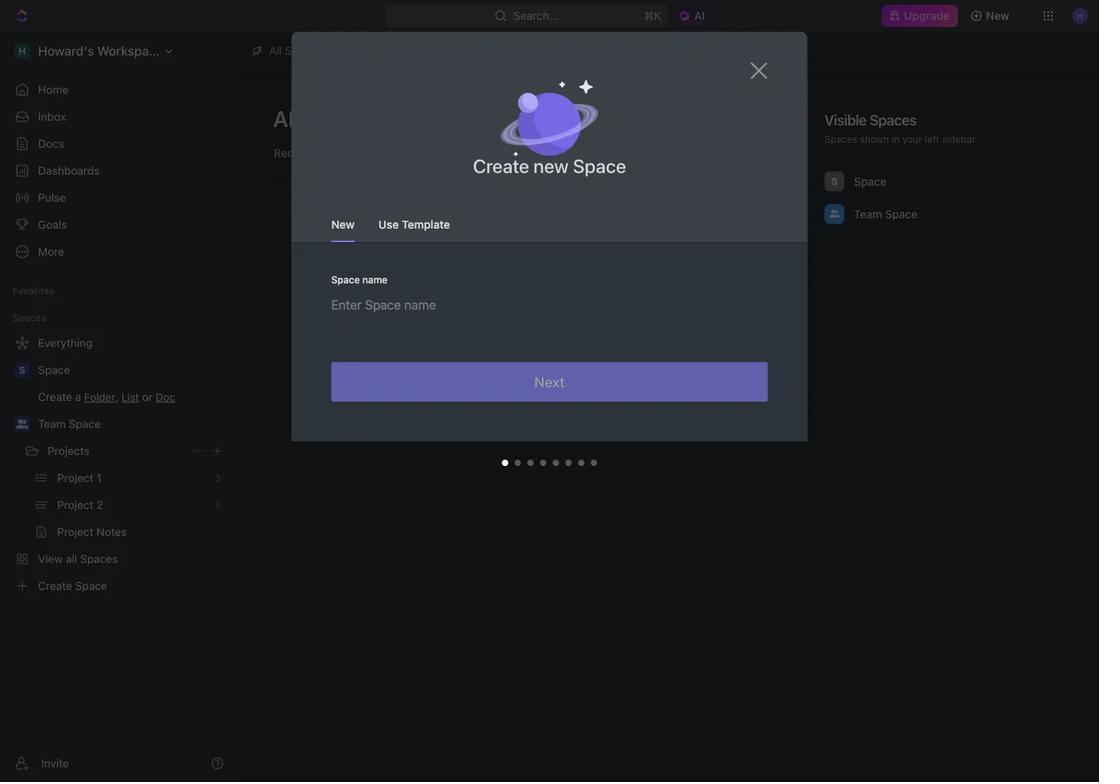 Task type: vqa. For each thing, say whether or not it's contained in the screenshot.
All Spaces
yes



Task type: describe. For each thing, give the bounding box(es) containing it.
space right new on the top
[[573, 155, 627, 177]]

1 vertical spatial all
[[273, 105, 300, 131]]

new button
[[964, 3, 1020, 29]]

goals link
[[6, 212, 230, 237]]

0 vertical spatial team space
[[854, 207, 918, 220]]

new
[[534, 155, 569, 177]]

home link
[[6, 77, 230, 102]]

space left name
[[332, 274, 360, 285]]

left
[[925, 133, 940, 145]]

visible
[[825, 111, 867, 128]]

sidebar.
[[943, 133, 978, 145]]

Enter Space na﻿me text field
[[332, 284, 768, 322]]

next
[[535, 373, 565, 390]]

create new space dialog
[[292, 32, 808, 481]]

docs link
[[6, 131, 230, 156]]

upgrade
[[905, 9, 950, 22]]

space link
[[38, 357, 227, 383]]

docs
[[38, 137, 64, 150]]

sidebar navigation
[[0, 32, 237, 782]]

s
[[19, 364, 25, 376]]

pulse link
[[6, 185, 230, 210]]

spaces inside sidebar navigation
[[13, 312, 46, 323]]

search...
[[514, 9, 559, 22]]

projects
[[48, 444, 90, 457]]

user group image
[[16, 419, 28, 429]]

new inside new 'button'
[[987, 9, 1010, 22]]

space right space, , element
[[38, 363, 70, 376]]

⌘k
[[644, 9, 662, 22]]

0 vertical spatial all
[[269, 44, 282, 57]]

home
[[38, 83, 68, 96]]

name
[[363, 274, 388, 285]]

team inside tree
[[38, 417, 66, 430]]

your
[[903, 133, 923, 145]]

user group image
[[830, 210, 840, 218]]

goals
[[38, 218, 67, 231]]

template
[[402, 218, 450, 231]]

invite
[[41, 757, 69, 770]]



Task type: locate. For each thing, give the bounding box(es) containing it.
favorites button
[[6, 281, 61, 300]]

new right upgrade
[[987, 9, 1010, 22]]

create
[[473, 155, 530, 177]]

tree containing space
[[6, 330, 230, 599]]

0 horizontal spatial new
[[332, 218, 355, 231]]

inbox
[[38, 110, 66, 123]]

all
[[269, 44, 282, 57], [273, 105, 300, 131]]

team space
[[854, 207, 918, 220], [38, 417, 101, 430]]

use
[[379, 218, 399, 231]]

1 vertical spatial new
[[332, 218, 355, 231]]

1 vertical spatial team
[[38, 417, 66, 430]]

new left use
[[332, 218, 355, 231]]

space down 'shown'
[[854, 175, 887, 188]]

space, , element
[[14, 362, 30, 378]]

team right user group icon
[[854, 207, 883, 220]]

space name
[[332, 274, 388, 285]]

0 vertical spatial all spaces
[[269, 44, 323, 57]]

team space link
[[38, 411, 227, 437]]

1 vertical spatial all spaces
[[273, 105, 382, 131]]

upgrade link
[[882, 5, 958, 27]]

1 vertical spatial team space
[[38, 417, 101, 430]]

0 vertical spatial team
[[854, 207, 883, 220]]

team
[[854, 207, 883, 220], [38, 417, 66, 430]]

spaces
[[285, 44, 323, 57], [305, 105, 382, 131], [870, 111, 917, 128], [825, 133, 858, 145], [13, 312, 46, 323]]

1 horizontal spatial team
[[854, 207, 883, 220]]

team space inside tree
[[38, 417, 101, 430]]

space up projects at bottom
[[69, 417, 101, 430]]

shown
[[861, 133, 890, 145]]

new inside create new space dialog
[[332, 218, 355, 231]]

use template
[[379, 218, 450, 231]]

create new space
[[473, 155, 627, 177]]

space
[[573, 155, 627, 177], [854, 175, 887, 188], [886, 207, 918, 220], [332, 274, 360, 285], [38, 363, 70, 376], [69, 417, 101, 430]]

favorites
[[13, 285, 55, 296]]

1 horizontal spatial team space
[[854, 207, 918, 220]]

visible spaces spaces shown in your left sidebar.
[[825, 111, 978, 145]]

all spaces
[[269, 44, 323, 57], [273, 105, 382, 131]]

tree
[[6, 330, 230, 599]]

dashboards link
[[6, 158, 230, 183]]

inbox link
[[6, 104, 230, 129]]

space right user group icon
[[886, 207, 918, 220]]

0 horizontal spatial team
[[38, 417, 66, 430]]

next button
[[332, 362, 768, 402]]

team right user group image
[[38, 417, 66, 430]]

pulse
[[38, 191, 66, 204]]

1 horizontal spatial new
[[987, 9, 1010, 22]]

new
[[987, 9, 1010, 22], [332, 218, 355, 231]]

team space right user group icon
[[854, 207, 918, 220]]

projects link
[[48, 438, 186, 464]]

0 horizontal spatial team space
[[38, 417, 101, 430]]

in
[[892, 133, 900, 145]]

0 vertical spatial new
[[987, 9, 1010, 22]]

team space up projects at bottom
[[38, 417, 101, 430]]

dashboards
[[38, 164, 100, 177]]

tree inside sidebar navigation
[[6, 330, 230, 599]]



